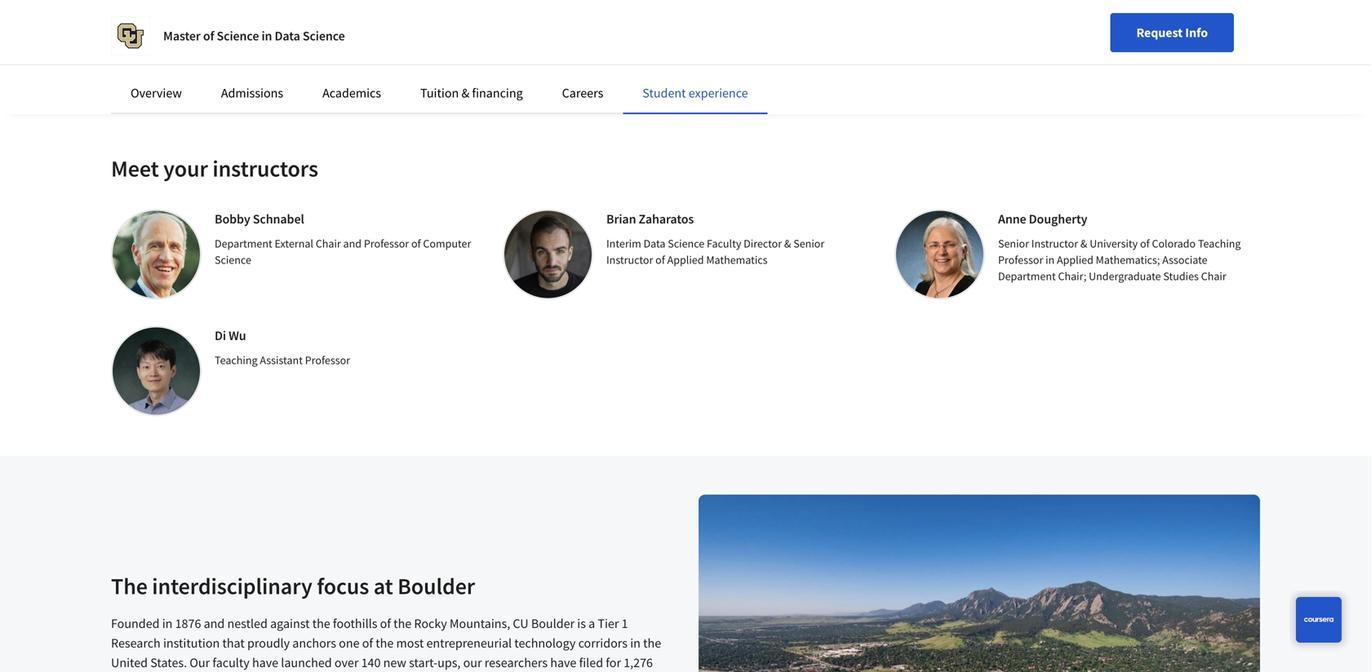 Task type: describe. For each thing, give the bounding box(es) containing it.
the up new
[[376, 635, 394, 652]]

student experience
[[643, 85, 748, 101]]

of inside the department external chair and professor of computer science
[[411, 236, 421, 251]]

external
[[275, 236, 314, 251]]

instructor inside senior instructor & university of colorado teaching professor in applied mathematics; associate department chair; undergraduate studies chair
[[1032, 236, 1079, 251]]

1876
[[175, 616, 201, 632]]

entrepreneurial
[[427, 635, 512, 652]]

department inside the department external chair and professor of computer science
[[215, 236, 272, 251]]

new
[[383, 655, 406, 671]]

founded
[[111, 616, 160, 632]]

request info button
[[1111, 13, 1234, 52]]

for
[[606, 655, 621, 671]]

undergraduate
[[1089, 269, 1161, 284]]

tuition & financing
[[420, 85, 523, 101]]

computer
[[423, 236, 471, 251]]

states.
[[150, 655, 187, 671]]

instructor inside "interim data science faculty director & senior instructor of applied mathematics"
[[607, 253, 653, 267]]

one
[[339, 635, 360, 652]]

interim data science faculty director & senior instructor of applied mathematics
[[607, 236, 825, 267]]

of inside senior instructor & university of colorado teaching professor in applied mathematics; associate department chair; undergraduate studies chair
[[1141, 236, 1150, 251]]

info
[[1186, 24, 1208, 41]]

dougherty
[[1029, 211, 1088, 227]]

0 horizontal spatial professor
[[305, 353, 350, 368]]

our
[[190, 655, 210, 671]]

meet
[[111, 154, 159, 183]]

boulder inside founded in 1876 and nestled against the foothills of the rocky mountains, cu boulder is a tier 1 research institution that proudly anchors one of the most entrepreneurial technology corridors in the united states. our faculty have launched over 140 new start-ups, our researchers have filed for 1,2
[[531, 616, 575, 632]]

foothills
[[333, 616, 378, 632]]

launched
[[281, 655, 332, 671]]

bobby
[[215, 211, 250, 227]]

at
[[374, 572, 393, 601]]

0 horizontal spatial teaching
[[215, 353, 258, 368]]

zaharatos
[[639, 211, 694, 227]]

student experience link
[[643, 85, 748, 101]]

a desk with an open laptop, notebook, and coffee mug with a small vessel of coffee image
[[699, 0, 920, 75]]

a
[[589, 616, 595, 632]]

tuition & financing link
[[420, 85, 523, 101]]

director
[[744, 236, 782, 251]]

student
[[643, 85, 686, 101]]

anne
[[998, 211, 1027, 227]]

interim
[[607, 236, 641, 251]]

di wu image
[[111, 326, 202, 417]]

rocky
[[414, 616, 447, 632]]

technology
[[515, 635, 576, 652]]

united
[[111, 655, 148, 671]]

overview
[[131, 85, 182, 101]]

0 horizontal spatial &
[[462, 85, 470, 101]]

department inside senior instructor & university of colorado teaching professor in applied mathematics; associate department chair; undergraduate studies chair
[[998, 269, 1056, 284]]

the up the anchors
[[312, 616, 330, 632]]

colorado
[[1152, 236, 1196, 251]]

filed
[[579, 655, 603, 671]]

senior inside senior instructor & university of colorado teaching professor in applied mathematics; associate department chair; undergraduate studies chair
[[998, 236, 1029, 251]]

of inside "interim data science faculty director & senior instructor of applied mathematics"
[[656, 253, 665, 267]]

university of colorado boulder logo image
[[111, 16, 150, 56]]

tier
[[598, 616, 619, 632]]

careers
[[562, 85, 604, 101]]

senior instructor & university of colorado teaching professor in applied mathematics; associate department chair; undergraduate studies chair
[[998, 236, 1241, 284]]

studies
[[1164, 269, 1199, 284]]

tuition
[[420, 85, 459, 101]]

researchers
[[485, 655, 548, 671]]

in inside senior instructor & university of colorado teaching professor in applied mathematics; associate department chair; undergraduate studies chair
[[1046, 253, 1055, 267]]

mathematics;
[[1096, 253, 1160, 267]]

teaching assistant professor
[[215, 353, 350, 368]]

in right corridors
[[630, 635, 641, 652]]

master of science in data science
[[163, 28, 345, 44]]

schnabel
[[253, 211, 304, 227]]

1 have from the left
[[252, 655, 278, 671]]

di
[[215, 328, 226, 344]]

associate
[[1163, 253, 1208, 267]]

wu
[[229, 328, 246, 344]]

of right the master
[[203, 28, 214, 44]]



Task type: locate. For each thing, give the bounding box(es) containing it.
0 horizontal spatial data
[[275, 28, 300, 44]]

instructor down dougherty
[[1032, 236, 1079, 251]]

0 vertical spatial teaching
[[1198, 236, 1241, 251]]

an image of a computer screen with a coding text editor open, with html code displayed. image
[[111, 0, 332, 75]]

senior down anne
[[998, 236, 1029, 251]]

2 horizontal spatial professor
[[998, 253, 1044, 267]]

the
[[111, 572, 148, 601]]

department down bobby
[[215, 236, 272, 251]]

& right the tuition
[[462, 85, 470, 101]]

2 have from the left
[[550, 655, 577, 671]]

ups,
[[438, 655, 461, 671]]

over
[[335, 655, 359, 671]]

your
[[163, 154, 208, 183]]

bobby schnabel
[[215, 211, 304, 227]]

assistant
[[260, 353, 303, 368]]

data inside "interim data science faculty director & senior instructor of applied mathematics"
[[644, 236, 666, 251]]

focus
[[317, 572, 369, 601]]

of down zaharatos
[[656, 253, 665, 267]]

140
[[361, 655, 381, 671]]

overview link
[[131, 85, 182, 101]]

anne dougherty
[[998, 211, 1088, 227]]

chair;
[[1059, 269, 1087, 284]]

professor
[[364, 236, 409, 251], [998, 253, 1044, 267], [305, 353, 350, 368]]

department external chair and professor of computer science
[[215, 236, 471, 267]]

most
[[396, 635, 424, 652]]

1 vertical spatial instructor
[[607, 253, 653, 267]]

instructor down interim
[[607, 253, 653, 267]]

and for interdisciplinary
[[204, 616, 225, 632]]

founded in 1876 and nestled against the foothills of the rocky mountains, cu boulder is a tier 1 research institution that proudly anchors one of the most entrepreneurial technology corridors in the united states. our faculty have launched over 140 new start-ups, our researchers have filed for 1,2
[[111, 616, 668, 673]]

data up the admissions
[[275, 28, 300, 44]]

applied inside senior instructor & university of colorado teaching professor in applied mathematics; associate department chair; undergraduate studies chair
[[1057, 253, 1094, 267]]

di wu
[[215, 328, 246, 344]]

boulder up technology
[[531, 616, 575, 632]]

and right the external
[[343, 236, 362, 251]]

& left university
[[1081, 236, 1088, 251]]

1 horizontal spatial and
[[343, 236, 362, 251]]

mathematics
[[706, 253, 768, 267]]

interdisciplinary
[[152, 572, 312, 601]]

0 vertical spatial and
[[343, 236, 362, 251]]

0 horizontal spatial have
[[252, 655, 278, 671]]

corridors
[[578, 635, 628, 652]]

1 horizontal spatial &
[[785, 236, 791, 251]]

1 vertical spatial data
[[644, 236, 666, 251]]

applied inside "interim data science faculty director & senior instructor of applied mathematics"
[[668, 253, 704, 267]]

mountains,
[[450, 616, 510, 632]]

nestled
[[227, 616, 268, 632]]

of right the one
[[362, 635, 373, 652]]

1 horizontal spatial instructor
[[1032, 236, 1079, 251]]

and for schnabel
[[343, 236, 362, 251]]

careers link
[[562, 85, 604, 101]]

proudly
[[247, 635, 290, 652]]

& right director
[[785, 236, 791, 251]]

the
[[312, 616, 330, 632], [394, 616, 412, 632], [376, 635, 394, 652], [643, 635, 661, 652]]

academics
[[323, 85, 381, 101]]

applied for dougherty
[[1057, 253, 1094, 267]]

science inside the department external chair and professor of computer science
[[215, 253, 251, 267]]

data down brian zaharatos
[[644, 236, 666, 251]]

1 horizontal spatial chair
[[1202, 269, 1227, 284]]

academics link
[[323, 85, 381, 101]]

1 horizontal spatial teaching
[[1198, 236, 1241, 251]]

applied up chair;
[[1057, 253, 1094, 267]]

boulder
[[398, 572, 475, 601], [531, 616, 575, 632]]

is
[[577, 616, 586, 632]]

1 horizontal spatial professor
[[364, 236, 409, 251]]

bobby schnabel image
[[111, 209, 202, 300]]

0 horizontal spatial and
[[204, 616, 225, 632]]

of right foothills on the bottom left of the page
[[380, 616, 391, 632]]

science up academics
[[303, 28, 345, 44]]

1 horizontal spatial senior
[[998, 236, 1029, 251]]

1 senior from the left
[[794, 236, 825, 251]]

chair inside senior instructor & university of colorado teaching professor in applied mathematics; associate department chair; undergraduate studies chair
[[1202, 269, 1227, 284]]

instructor
[[1032, 236, 1079, 251], [607, 253, 653, 267]]

request info
[[1137, 24, 1208, 41]]

2 senior from the left
[[998, 236, 1029, 251]]

applied down zaharatos
[[668, 253, 704, 267]]

teaching inside senior instructor & university of colorado teaching professor in applied mathematics; associate department chair; undergraduate studies chair
[[1198, 236, 1241, 251]]

faculty
[[213, 655, 250, 671]]

science inside "interim data science faculty director & senior instructor of applied mathematics"
[[668, 236, 705, 251]]

chair right the external
[[316, 236, 341, 251]]

1 horizontal spatial applied
[[1057, 253, 1094, 267]]

1 vertical spatial boulder
[[531, 616, 575, 632]]

1 vertical spatial professor
[[998, 253, 1044, 267]]

institution
[[163, 635, 220, 652]]

professor left computer at the left top
[[364, 236, 409, 251]]

0 vertical spatial chair
[[316, 236, 341, 251]]

1 vertical spatial department
[[998, 269, 1056, 284]]

1 horizontal spatial department
[[998, 269, 1056, 284]]

and inside the department external chair and professor of computer science
[[343, 236, 362, 251]]

our
[[463, 655, 482, 671]]

0 vertical spatial boulder
[[398, 572, 475, 601]]

professor down anne
[[998, 253, 1044, 267]]

request
[[1137, 24, 1183, 41]]

department left chair;
[[998, 269, 1056, 284]]

1 horizontal spatial data
[[644, 236, 666, 251]]

science down bobby
[[215, 253, 251, 267]]

the up most
[[394, 616, 412, 632]]

&
[[462, 85, 470, 101], [785, 236, 791, 251], [1081, 236, 1088, 251]]

in down anne dougherty
[[1046, 253, 1055, 267]]

0 horizontal spatial boulder
[[398, 572, 475, 601]]

the right corridors
[[643, 635, 661, 652]]

boulder up rocky
[[398, 572, 475, 601]]

start-
[[409, 655, 438, 671]]

in left "1876"
[[162, 616, 173, 632]]

1
[[622, 616, 628, 632]]

faculty
[[707, 236, 742, 251]]

brian zaharatos
[[607, 211, 694, 227]]

0 horizontal spatial department
[[215, 236, 272, 251]]

instructors
[[213, 154, 318, 183]]

0 horizontal spatial chair
[[316, 236, 341, 251]]

financing
[[472, 85, 523, 101]]

brian
[[607, 211, 636, 227]]

teaching down wu
[[215, 353, 258, 368]]

have down technology
[[550, 655, 577, 671]]

applied
[[668, 253, 704, 267], [1057, 253, 1094, 267]]

1 vertical spatial chair
[[1202, 269, 1227, 284]]

1 vertical spatial teaching
[[215, 353, 258, 368]]

senior
[[794, 236, 825, 251], [998, 236, 1029, 251]]

0 vertical spatial data
[[275, 28, 300, 44]]

experience
[[689, 85, 748, 101]]

science down zaharatos
[[668, 236, 705, 251]]

in up the admissions
[[262, 28, 272, 44]]

and
[[343, 236, 362, 251], [204, 616, 225, 632]]

professor inside senior instructor & university of colorado teaching professor in applied mathematics; associate department chair; undergraduate studies chair
[[998, 253, 1044, 267]]

0 vertical spatial instructor
[[1032, 236, 1079, 251]]

0 horizontal spatial senior
[[794, 236, 825, 251]]

applied for zaharatos
[[668, 253, 704, 267]]

professor right assistant
[[305, 353, 350, 368]]

brian zaharatos image
[[503, 209, 594, 300]]

meet your instructors
[[111, 154, 318, 183]]

chair right 'studies' at the right of the page
[[1202, 269, 1227, 284]]

the interdisciplinary focus at boulder
[[111, 572, 475, 601]]

chair inside the department external chair and professor of computer science
[[316, 236, 341, 251]]

0 horizontal spatial instructor
[[607, 253, 653, 267]]

1 vertical spatial and
[[204, 616, 225, 632]]

0 vertical spatial department
[[215, 236, 272, 251]]

research
[[111, 635, 161, 652]]

cu
[[513, 616, 529, 632]]

of up mathematics;
[[1141, 236, 1150, 251]]

admissions
[[221, 85, 283, 101]]

anne dougherty image
[[895, 209, 985, 300]]

& inside "interim data science faculty director & senior instructor of applied mathematics"
[[785, 236, 791, 251]]

2 horizontal spatial &
[[1081, 236, 1088, 251]]

against
[[270, 616, 310, 632]]

chair
[[316, 236, 341, 251], [1202, 269, 1227, 284]]

of left computer at the left top
[[411, 236, 421, 251]]

that
[[222, 635, 245, 652]]

0 horizontal spatial applied
[[668, 253, 704, 267]]

university
[[1090, 236, 1138, 251]]

science
[[217, 28, 259, 44], [303, 28, 345, 44], [668, 236, 705, 251], [215, 253, 251, 267]]

professor inside the department external chair and professor of computer science
[[364, 236, 409, 251]]

have
[[252, 655, 278, 671], [550, 655, 577, 671]]

1 applied from the left
[[668, 253, 704, 267]]

anchors
[[293, 635, 336, 652]]

master
[[163, 28, 201, 44]]

0 vertical spatial professor
[[364, 236, 409, 251]]

2 applied from the left
[[1057, 253, 1094, 267]]

1 horizontal spatial have
[[550, 655, 577, 671]]

have down proudly at left bottom
[[252, 655, 278, 671]]

senior inside "interim data science faculty director & senior instructor of applied mathematics"
[[794, 236, 825, 251]]

in
[[262, 28, 272, 44], [1046, 253, 1055, 267], [162, 616, 173, 632], [630, 635, 641, 652]]

2 vertical spatial professor
[[305, 353, 350, 368]]

admissions link
[[221, 85, 283, 101]]

and inside founded in 1876 and nestled against the foothills of the rocky mountains, cu boulder is a tier 1 research institution that proudly anchors one of the most entrepreneurial technology corridors in the united states. our faculty have launched over 140 new start-ups, our researchers have filed for 1,2
[[204, 616, 225, 632]]

teaching up "associate"
[[1198, 236, 1241, 251]]

1 horizontal spatial boulder
[[531, 616, 575, 632]]

data
[[275, 28, 300, 44], [644, 236, 666, 251]]

and right "1876"
[[204, 616, 225, 632]]

science right the master
[[217, 28, 259, 44]]

senior right director
[[794, 236, 825, 251]]

& inside senior instructor & university of colorado teaching professor in applied mathematics; associate department chair; undergraduate studies chair
[[1081, 236, 1088, 251]]



Task type: vqa. For each thing, say whether or not it's contained in the screenshot.
right how
no



